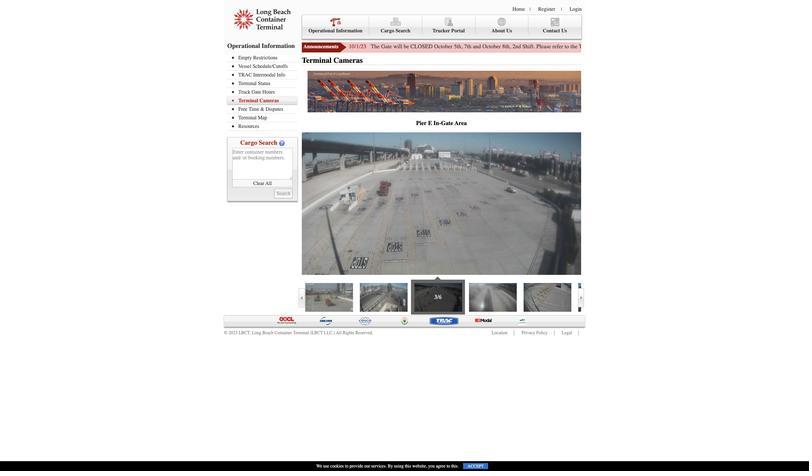 Task type: locate. For each thing, give the bounding box(es) containing it.
terminal cameras
[[302, 56, 363, 65]]

0 horizontal spatial all
[[266, 181, 272, 186]]

0 horizontal spatial information
[[262, 42, 295, 50]]

0 vertical spatial menu bar
[[302, 15, 582, 39]]

1 horizontal spatial cargo search
[[381, 28, 411, 34]]

|
[[530, 7, 531, 12], [561, 7, 562, 12]]

0 horizontal spatial the
[[571, 43, 578, 50]]

1 vertical spatial information
[[262, 42, 295, 50]]

operational information up empty restrictions link
[[227, 42, 295, 50]]

1 vertical spatial search
[[259, 139, 278, 146]]

1 horizontal spatial |
[[561, 7, 562, 12]]

cameras
[[334, 56, 363, 65], [260, 98, 279, 104]]

operational information
[[309, 28, 363, 34], [227, 42, 295, 50]]

1 horizontal spatial the
[[705, 43, 712, 50]]

search
[[396, 28, 411, 34], [259, 139, 278, 146]]

cargo search up the will
[[381, 28, 411, 34]]

&
[[261, 106, 264, 112]]

truck inside the empty restrictions vessel schedule/cutoffs trac intermodal info terminal status truck gate hours terminal cameras free time & disputes terminal map resources
[[238, 89, 250, 95]]

to
[[565, 43, 569, 50], [345, 464, 349, 469], [447, 464, 450, 469]]

us for contact us
[[562, 28, 567, 34]]

truck down trac
[[238, 89, 250, 95]]

1 vertical spatial operational information
[[227, 42, 295, 50]]

operational up empty
[[227, 42, 260, 50]]

resources
[[238, 124, 259, 129]]

0 vertical spatial operational
[[309, 28, 335, 34]]

hours inside the empty restrictions vessel schedule/cutoffs trac intermodal info terminal status truck gate hours terminal cameras free time & disputes terminal map resources
[[263, 89, 275, 95]]

0 horizontal spatial october
[[434, 43, 453, 50]]

this
[[405, 464, 411, 469]]

terminal up free
[[238, 98, 258, 104]]

home link
[[513, 6, 525, 12]]

time
[[249, 106, 259, 112]]

the
[[571, 43, 578, 50], [705, 43, 712, 50]]

all right clear
[[266, 181, 272, 186]]

gate left area
[[441, 120, 454, 127]]

the left the week.
[[705, 43, 712, 50]]

the
[[371, 43, 380, 50]]

search up be
[[396, 28, 411, 34]]

10/1/23 the gate will be closed october 5th, 7th and october 8th, 2nd shift. please refer to the truck gate hours web page for further gate details for the week.
[[349, 43, 727, 50]]

restrictions
[[253, 55, 278, 61]]

empty
[[238, 55, 252, 61]]

gate
[[670, 43, 679, 50]]

1 horizontal spatial search
[[396, 28, 411, 34]]

truck right refer
[[579, 43, 593, 50]]

status
[[258, 81, 270, 86]]

information up 10/1/23 on the top left of the page
[[336, 28, 363, 34]]

pier
[[416, 120, 427, 127]]

privacy policy link
[[522, 330, 548, 336]]

cargo up the will
[[381, 28, 394, 34]]

cameras down 10/1/23 on the top left of the page
[[334, 56, 363, 65]]

3/6
[[435, 294, 442, 301]]

0 horizontal spatial truck
[[238, 89, 250, 95]]

our
[[364, 464, 370, 469]]

closed
[[411, 43, 433, 50]]

1 horizontal spatial information
[[336, 28, 363, 34]]

us
[[507, 28, 512, 34], [562, 28, 567, 34]]

1 horizontal spatial for
[[697, 43, 704, 50]]

information up restrictions
[[262, 42, 295, 50]]

all right llc.)
[[336, 330, 342, 336]]

2 the from the left
[[705, 43, 712, 50]]

0 horizontal spatial us
[[507, 28, 512, 34]]

0 horizontal spatial cargo search
[[240, 139, 278, 146]]

lbct,
[[239, 330, 251, 336]]

0 vertical spatial all
[[266, 181, 272, 186]]

1 horizontal spatial cargo
[[381, 28, 394, 34]]

beach
[[262, 330, 274, 336]]

cargo inside 'link'
[[381, 28, 394, 34]]

0 vertical spatial search
[[396, 28, 411, 34]]

about
[[492, 28, 505, 34]]

will
[[394, 43, 402, 50]]

gate down 'status'
[[252, 89, 261, 95]]

page
[[633, 43, 643, 50]]

the right refer
[[571, 43, 578, 50]]

5th,
[[454, 43, 463, 50]]

cargo search
[[381, 28, 411, 34], [240, 139, 278, 146]]

reserved.
[[356, 330, 373, 336]]

1 vertical spatial cargo
[[240, 139, 257, 146]]

1 the from the left
[[571, 43, 578, 50]]

1 horizontal spatial hours
[[606, 43, 620, 50]]

gate
[[381, 43, 392, 50], [594, 43, 605, 50], [252, 89, 261, 95], [441, 120, 454, 127]]

terminal down announcements
[[302, 56, 332, 65]]

gate right the the at the top of page
[[381, 43, 392, 50]]

1 vertical spatial menu bar
[[227, 54, 300, 131]]

© 2023 lbct, long beach container terminal (lbct llc.) all rights reserved.
[[224, 330, 373, 336]]

cargo down resources
[[240, 139, 257, 146]]

hours left web
[[606, 43, 620, 50]]

please
[[537, 43, 551, 50]]

gate left web
[[594, 43, 605, 50]]

| right the home link
[[530, 7, 531, 12]]

1 vertical spatial truck
[[238, 89, 250, 95]]

all
[[266, 181, 272, 186], [336, 330, 342, 336]]

0 horizontal spatial cameras
[[260, 98, 279, 104]]

1 horizontal spatial us
[[562, 28, 567, 34]]

cargo search link
[[369, 17, 422, 34]]

vessel
[[238, 64, 251, 69]]

operational information link
[[302, 17, 369, 34]]

operational
[[309, 28, 335, 34], [227, 42, 260, 50]]

terminal left (lbct
[[293, 330, 309, 336]]

cargo search down resources link
[[240, 139, 278, 146]]

2 us from the left
[[562, 28, 567, 34]]

cameras inside the empty restrictions vessel schedule/cutoffs trac intermodal info terminal status truck gate hours terminal cameras free time & disputes terminal map resources
[[260, 98, 279, 104]]

us for about us
[[507, 28, 512, 34]]

0 horizontal spatial for
[[645, 43, 651, 50]]

contact us
[[543, 28, 567, 34]]

all inside button
[[266, 181, 272, 186]]

search down resources link
[[259, 139, 278, 146]]

to left 'this.'
[[447, 464, 450, 469]]

pier e in-gate area
[[416, 120, 467, 127]]

1 vertical spatial operational
[[227, 42, 260, 50]]

2 horizontal spatial to
[[565, 43, 569, 50]]

us right "contact"
[[562, 28, 567, 34]]

details
[[681, 43, 696, 50]]

free time & disputes link
[[232, 106, 297, 112]]

0 vertical spatial operational information
[[309, 28, 363, 34]]

0 vertical spatial cameras
[[334, 56, 363, 65]]

menu bar
[[302, 15, 582, 39], [227, 54, 300, 131]]

1 horizontal spatial operational
[[309, 28, 335, 34]]

2nd
[[513, 43, 521, 50]]

you
[[428, 464, 435, 469]]

contact us link
[[529, 17, 582, 34]]

1 horizontal spatial truck
[[579, 43, 593, 50]]

0 horizontal spatial menu bar
[[227, 54, 300, 131]]

1 horizontal spatial to
[[447, 464, 450, 469]]

october right "and"
[[483, 43, 501, 50]]

hours down "terminal status" "link"
[[263, 89, 275, 95]]

1 october from the left
[[434, 43, 453, 50]]

1 horizontal spatial october
[[483, 43, 501, 50]]

for right details
[[697, 43, 704, 50]]

0 horizontal spatial |
[[530, 7, 531, 12]]

1 horizontal spatial menu bar
[[302, 15, 582, 39]]

None submit
[[275, 189, 293, 198]]

0 vertical spatial cargo search
[[381, 28, 411, 34]]

0 horizontal spatial operational information
[[227, 42, 295, 50]]

operational inside menu bar
[[309, 28, 335, 34]]

terminal
[[302, 56, 332, 65], [238, 81, 257, 86], [238, 98, 258, 104], [238, 115, 257, 121], [293, 330, 309, 336]]

resources link
[[232, 124, 297, 129]]

0 horizontal spatial hours
[[263, 89, 275, 95]]

| left login link
[[561, 7, 562, 12]]

gate inside the empty restrictions vessel schedule/cutoffs trac intermodal info terminal status truck gate hours terminal cameras free time & disputes terminal map resources
[[252, 89, 261, 95]]

1 vertical spatial cameras
[[260, 98, 279, 104]]

trucker portal
[[433, 28, 465, 34]]

operational information up announcements
[[309, 28, 363, 34]]

0 vertical spatial cargo
[[381, 28, 394, 34]]

to right refer
[[565, 43, 569, 50]]

0 horizontal spatial to
[[345, 464, 349, 469]]

1 vertical spatial hours
[[263, 89, 275, 95]]

map
[[258, 115, 267, 121]]

vessel schedule/cutoffs link
[[232, 64, 297, 69]]

cameras down truck gate hours link
[[260, 98, 279, 104]]

7th
[[464, 43, 472, 50]]

0 horizontal spatial operational
[[227, 42, 260, 50]]

operational up announcements
[[309, 28, 335, 34]]

register link
[[538, 6, 555, 12]]

us right about on the right top of page
[[507, 28, 512, 34]]

for right the page
[[645, 43, 651, 50]]

information
[[336, 28, 363, 34], [262, 42, 295, 50]]

to right cookies
[[345, 464, 349, 469]]

by
[[388, 464, 393, 469]]

1 us from the left
[[507, 28, 512, 34]]

1 vertical spatial all
[[336, 330, 342, 336]]

portal
[[452, 28, 465, 34]]

october left 5th,
[[434, 43, 453, 50]]



Task type: vqa. For each thing, say whether or not it's contained in the screenshot.
be
yes



Task type: describe. For each thing, give the bounding box(es) containing it.
terminal status link
[[232, 81, 297, 86]]

terminal cameras link
[[232, 98, 297, 104]]

menu bar containing operational information
[[302, 15, 582, 39]]

contact
[[543, 28, 560, 34]]

using
[[394, 464, 404, 469]]

free
[[238, 106, 248, 112]]

disputes
[[266, 106, 284, 112]]

1 vertical spatial cargo search
[[240, 139, 278, 146]]

we use cookies to provide our services. by using this website, you agree to this.
[[316, 464, 459, 469]]

2 | from the left
[[561, 7, 562, 12]]

about us
[[492, 28, 512, 34]]

1 horizontal spatial cameras
[[334, 56, 363, 65]]

legal
[[562, 330, 572, 336]]

8th,
[[503, 43, 511, 50]]

schedule/cutoffs
[[253, 64, 288, 69]]

privacy policy
[[522, 330, 548, 336]]

0 horizontal spatial cargo
[[240, 139, 257, 146]]

login link
[[570, 6, 582, 12]]

empty restrictions link
[[232, 55, 297, 61]]

this.
[[451, 464, 459, 469]]

privacy
[[522, 330, 536, 336]]

accept
[[468, 464, 484, 469]]

terminal up resources
[[238, 115, 257, 121]]

website,
[[413, 464, 427, 469]]

in-
[[434, 120, 441, 127]]

©
[[224, 330, 228, 336]]

e
[[428, 120, 432, 127]]

container
[[275, 330, 292, 336]]

2 for from the left
[[697, 43, 704, 50]]

refer
[[553, 43, 564, 50]]

week.
[[714, 43, 727, 50]]

0 horizontal spatial search
[[259, 139, 278, 146]]

web
[[622, 43, 631, 50]]

(lbct
[[310, 330, 323, 336]]

trac intermodal info link
[[232, 72, 297, 78]]

use
[[323, 464, 329, 469]]

cookies
[[330, 464, 344, 469]]

terminal down trac
[[238, 81, 257, 86]]

Enter container numbers and/ or booking numbers.  text field
[[232, 148, 293, 180]]

location
[[492, 330, 508, 336]]

clear all button
[[232, 180, 293, 187]]

trac
[[238, 72, 252, 78]]

home
[[513, 6, 525, 12]]

terminal map link
[[232, 115, 297, 121]]

0 vertical spatial hours
[[606, 43, 620, 50]]

search inside 'link'
[[396, 28, 411, 34]]

about us link
[[476, 17, 529, 34]]

0 vertical spatial information
[[336, 28, 363, 34]]

menu bar containing empty restrictions
[[227, 54, 300, 131]]

rights
[[343, 330, 354, 336]]

1 for from the left
[[645, 43, 651, 50]]

area
[[455, 120, 467, 127]]

long
[[252, 330, 261, 336]]

and
[[473, 43, 481, 50]]

2 october from the left
[[483, 43, 501, 50]]

1 horizontal spatial all
[[336, 330, 342, 336]]

shift.
[[523, 43, 535, 50]]

agree
[[436, 464, 446, 469]]

legal link
[[562, 330, 572, 336]]

info
[[277, 72, 285, 78]]

intermodal
[[253, 72, 276, 78]]

policy
[[537, 330, 548, 336]]

2023
[[229, 330, 238, 336]]

clear all
[[253, 181, 272, 186]]

clear
[[253, 181, 264, 186]]

provide
[[350, 464, 363, 469]]

login
[[570, 6, 582, 12]]

register
[[538, 6, 555, 12]]

empty restrictions vessel schedule/cutoffs trac intermodal info terminal status truck gate hours terminal cameras free time & disputes terminal map resources
[[238, 55, 288, 129]]

cargo search inside 'link'
[[381, 28, 411, 34]]

trucker portal link
[[422, 17, 476, 34]]

be
[[404, 43, 409, 50]]

further
[[653, 43, 668, 50]]

location link
[[492, 330, 508, 336]]

1 | from the left
[[530, 7, 531, 12]]

trucker
[[433, 28, 450, 34]]

10/1/23
[[349, 43, 366, 50]]

announcements
[[304, 44, 339, 50]]

1 horizontal spatial operational information
[[309, 28, 363, 34]]

truck gate hours link
[[232, 89, 297, 95]]

0 vertical spatial truck
[[579, 43, 593, 50]]

we
[[316, 464, 322, 469]]

llc.)
[[324, 330, 335, 336]]



